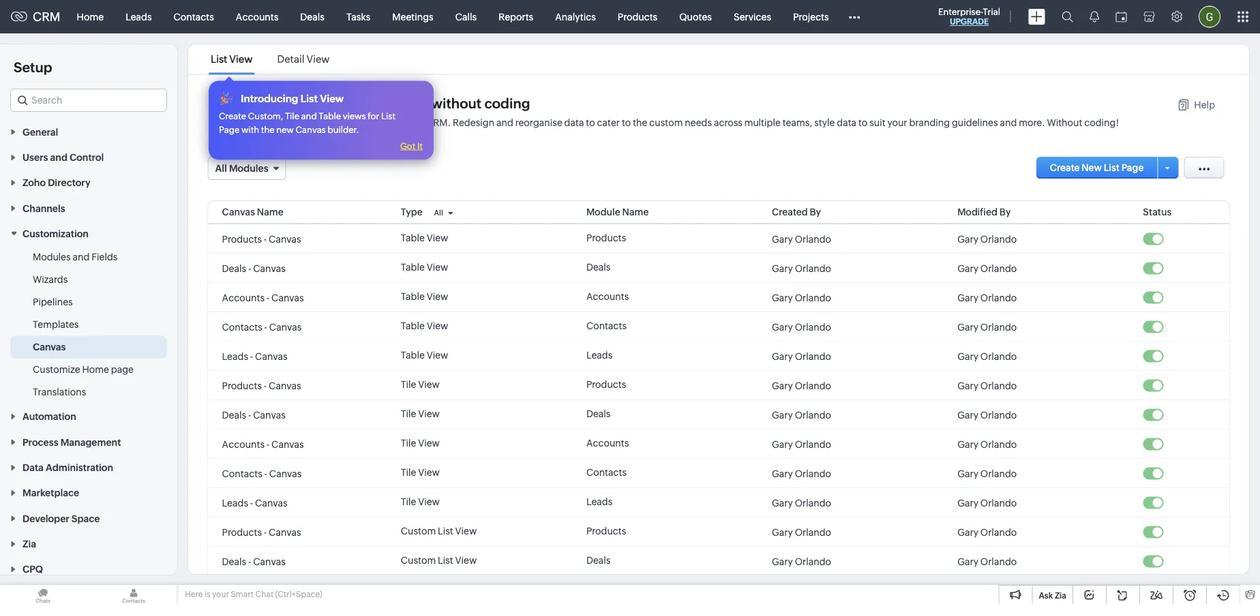 Task type: describe. For each thing, give the bounding box(es) containing it.
crm link
[[11, 10, 60, 24]]

tile view for deals - canvas
[[401, 408, 440, 419]]

table for accounts - canvas
[[401, 291, 425, 302]]

general button
[[0, 119, 177, 144]]

modules and fields
[[33, 252, 118, 262]]

data administration button
[[0, 455, 177, 480]]

modified
[[958, 206, 998, 217]]

list inside create custom, tile and table views for list page with the new canvas builder. got it
[[381, 111, 396, 121]]

2 across from the left
[[714, 117, 743, 128]]

canvas inside create custom, tile and table views for list page with the new canvas builder. got it
[[296, 125, 326, 135]]

2 horizontal spatial your
[[888, 117, 908, 128]]

for
[[368, 111, 380, 121]]

reorganise
[[516, 117, 563, 128]]

pipelines
[[33, 297, 73, 307]]

Search text field
[[11, 89, 166, 111]]

more.
[[1019, 117, 1046, 128]]

new
[[1082, 162, 1103, 173]]

signals element
[[1082, 0, 1108, 33]]

and inside dropdown button
[[50, 152, 67, 163]]

by for created by
[[810, 206, 822, 217]]

specific
[[315, 117, 350, 128]]

modified by
[[958, 206, 1011, 217]]

enterprise-trial upgrade
[[939, 6, 1001, 26]]

modules and fields link
[[33, 250, 118, 264]]

table view for accounts - canvas
[[401, 291, 449, 302]]

created by
[[772, 206, 822, 217]]

marketplace
[[23, 488, 79, 499]]

page inside button
[[1122, 162, 1144, 173]]

teams,
[[783, 117, 813, 128]]

and inside create custom, tile and table views for list page with the new canvas builder. got it
[[301, 111, 317, 121]]

automation
[[23, 411, 76, 422]]

customize
[[33, 364, 80, 375]]

users and control
[[23, 152, 104, 163]]

meetings
[[393, 11, 434, 22]]

products - canvas for custom list view
[[222, 527, 301, 538]]

chats image
[[0, 585, 86, 605]]

list view
[[211, 53, 253, 65]]

services link
[[723, 0, 783, 33]]

accounts - canvas for table view
[[222, 292, 304, 303]]

design
[[209, 95, 254, 111]]

control
[[70, 152, 104, 163]]

1 horizontal spatial the
[[633, 117, 648, 128]]

custom for deals - canvas
[[401, 555, 436, 566]]

developer
[[23, 513, 69, 524]]

ask
[[1039, 591, 1054, 600]]

with
[[241, 125, 259, 135]]

developer space button
[[0, 506, 177, 531]]

tasks
[[347, 11, 371, 22]]

tile view for contacts - canvas
[[401, 467, 440, 478]]

unique,
[[240, 117, 274, 128]]

enterprise-
[[939, 6, 984, 17]]

leads link
[[115, 0, 163, 33]]

2 data from the left
[[837, 117, 857, 128]]

name for module name
[[623, 206, 649, 217]]

cpq
[[23, 564, 43, 575]]

zoho directory
[[23, 177, 90, 188]]

process
[[23, 437, 58, 448]]

calls link
[[445, 0, 488, 33]]

list inside list
[[211, 53, 227, 65]]

0 vertical spatial home
[[77, 11, 104, 22]]

services
[[734, 11, 772, 22]]

table view for contacts - canvas
[[401, 320, 449, 331]]

table view for leads - canvas
[[401, 350, 449, 361]]

by for modified by
[[1000, 206, 1011, 217]]

builder.
[[328, 125, 359, 135]]

needs
[[685, 117, 712, 128]]

all for all modules
[[215, 163, 227, 174]]

contacts link
[[163, 0, 225, 33]]

users and control button
[[0, 144, 177, 170]]

list view link
[[209, 53, 255, 65]]

tile view for leads - canvas
[[401, 496, 440, 507]]

the inside create custom, tile and table views for list page with the new canvas builder. got it
[[261, 125, 275, 135]]

it
[[418, 141, 423, 151]]

reports link
[[488, 0, 545, 33]]

tile view for accounts - canvas
[[401, 438, 440, 449]]

setup
[[14, 59, 52, 75]]

create for create new list page
[[1051, 162, 1080, 173]]

translations link
[[33, 385, 86, 399]]

tile for contacts - canvas
[[401, 467, 416, 478]]

automation button
[[0, 404, 177, 429]]

channels
[[23, 203, 65, 214]]

detail
[[277, 53, 305, 65]]

All Modules field
[[208, 157, 286, 180]]

trial
[[984, 6, 1001, 17]]

create new list page
[[1051, 162, 1144, 173]]

modules inside the all modules field
[[229, 163, 269, 174]]

chat
[[255, 590, 274, 599]]

(ctrl+space)
[[275, 590, 323, 599]]

create menu element
[[1021, 0, 1054, 33]]

templates link
[[33, 318, 79, 331]]

general
[[23, 126, 58, 137]]

industry-
[[276, 117, 315, 128]]

accounts link
[[225, 0, 289, 33]]

search element
[[1054, 0, 1082, 33]]

tile for accounts - canvas
[[401, 438, 416, 449]]

views
[[343, 111, 366, 121]]

analytics link
[[545, 0, 607, 33]]

create menu image
[[1029, 9, 1046, 25]]

quotes link
[[669, 0, 723, 33]]

1 horizontal spatial page
[[396, 95, 429, 111]]

customization
[[23, 228, 89, 239]]

profile image
[[1199, 6, 1221, 28]]

deals link
[[289, 0, 336, 33]]

and inside customization region
[[73, 252, 90, 262]]

developer space
[[23, 513, 100, 524]]

new
[[276, 125, 294, 135]]

without
[[432, 95, 482, 111]]

create for create custom, tile and table views for list page with the new canvas builder. got it
[[219, 111, 246, 121]]

wizards
[[33, 274, 68, 285]]

page inside customization region
[[111, 364, 134, 375]]

wizards link
[[33, 273, 68, 286]]

canvas inside customization region
[[33, 342, 66, 353]]

customization region
[[0, 246, 177, 404]]

guidelines
[[952, 117, 999, 128]]

data
[[23, 462, 44, 473]]

canvas party image image
[[219, 91, 234, 106]]

projects
[[794, 11, 829, 22]]

process management
[[23, 437, 121, 448]]

canvas name
[[222, 206, 284, 217]]

customize home page link
[[33, 363, 134, 376]]

and down coding on the left of the page
[[497, 117, 514, 128]]

home link
[[66, 0, 115, 33]]

customization button
[[0, 221, 177, 246]]

custom for products - canvas
[[401, 526, 436, 537]]

list for pages
[[352, 117, 365, 128]]

table for contacts - canvas
[[401, 320, 425, 331]]

1 data from the left
[[565, 117, 584, 128]]

table for leads - canvas
[[401, 350, 425, 361]]



Task type: locate. For each thing, give the bounding box(es) containing it.
custom list view for deals - canvas
[[401, 555, 477, 566]]

redesign
[[453, 117, 495, 128]]

0 vertical spatial custom list view
[[401, 526, 477, 537]]

2 deals - canvas from the top
[[222, 409, 286, 420]]

detail view
[[277, 53, 330, 65]]

profile element
[[1191, 0, 1229, 33]]

list left for
[[352, 117, 365, 128]]

page inside create custom, tile and table views for list page with the new canvas builder. got it
[[219, 125, 240, 135]]

1 horizontal spatial modules
[[229, 163, 269, 174]]

signals image
[[1090, 11, 1100, 23]]

0 horizontal spatial name
[[257, 206, 284, 217]]

deals - canvas for tile view
[[222, 409, 286, 420]]

templates
[[33, 319, 79, 330]]

0 horizontal spatial page
[[111, 364, 134, 375]]

module
[[587, 206, 621, 217]]

0 vertical spatial zia
[[23, 539, 36, 550]]

the
[[633, 117, 648, 128], [261, 125, 275, 135]]

tile for deals - canvas
[[401, 408, 416, 419]]

deals - canvas for table view
[[222, 263, 286, 274]]

your right suit
[[888, 117, 908, 128]]

modules
[[229, 163, 269, 174], [33, 252, 71, 262]]

page right new in the right of the page
[[1122, 162, 1144, 173]]

introducing list view
[[241, 92, 344, 104]]

1 horizontal spatial data
[[837, 117, 857, 128]]

zia button
[[0, 531, 177, 557]]

process management button
[[0, 429, 177, 455]]

1 vertical spatial accounts - canvas
[[222, 439, 304, 450]]

1 horizontal spatial by
[[1000, 206, 1011, 217]]

1 vertical spatial home
[[82, 364, 109, 375]]

zia right ask
[[1055, 591, 1067, 600]]

accounts - canvas for tile view
[[222, 439, 304, 450]]

table for deals - canvas
[[401, 262, 425, 273]]

0 vertical spatial products - canvas
[[222, 233, 301, 244]]

1 vertical spatial all
[[434, 208, 443, 217]]

table
[[319, 111, 341, 121], [401, 232, 425, 243], [401, 262, 425, 273], [401, 291, 425, 302], [401, 320, 425, 331], [401, 350, 425, 361]]

to right cater
[[622, 117, 631, 128]]

custom list view for products - canvas
[[401, 526, 477, 537]]

list
[[373, 95, 393, 111], [352, 117, 365, 128]]

list inside button
[[1104, 162, 1120, 173]]

table view
[[401, 232, 449, 243], [401, 262, 449, 273], [401, 291, 449, 302], [401, 320, 449, 331], [401, 350, 449, 361]]

own
[[290, 95, 318, 111]]

is
[[205, 590, 211, 599]]

contacts - canvas for table view
[[222, 321, 302, 332]]

modules up wizards
[[33, 252, 71, 262]]

0 vertical spatial list
[[373, 95, 393, 111]]

1 horizontal spatial zia
[[1055, 591, 1067, 600]]

cpq button
[[0, 557, 177, 582]]

deals
[[300, 11, 325, 22], [587, 262, 611, 273], [222, 263, 246, 274], [587, 408, 611, 419], [222, 409, 246, 420], [587, 555, 611, 566], [222, 556, 246, 567]]

the left custom
[[633, 117, 648, 128]]

name down the all modules field in the left of the page
[[257, 206, 284, 217]]

4 tile view from the top
[[401, 467, 440, 478]]

and left more.
[[1001, 117, 1017, 128]]

space
[[72, 513, 100, 524]]

gary
[[772, 233, 793, 244], [958, 233, 979, 244], [772, 263, 793, 274], [958, 263, 979, 274], [772, 292, 793, 303], [958, 292, 979, 303], [772, 321, 793, 332], [958, 321, 979, 332], [772, 351, 793, 362], [958, 351, 979, 362], [772, 380, 793, 391], [958, 380, 979, 391], [772, 409, 793, 420], [958, 409, 979, 420], [772, 439, 793, 450], [958, 439, 979, 450], [772, 468, 793, 479], [958, 468, 979, 479], [772, 497, 793, 508], [958, 497, 979, 508], [772, 527, 793, 538], [958, 527, 979, 538], [772, 556, 793, 567], [958, 556, 979, 567]]

0 vertical spatial deals - canvas
[[222, 263, 286, 274]]

create unique, industry-specific list pages across crm. redesign and reorganise data to cater to the custom needs across multiple teams, style data to suit your branding guidelines and more. without coding!
[[209, 117, 1120, 128]]

users
[[23, 152, 48, 163]]

by
[[810, 206, 822, 217], [1000, 206, 1011, 217]]

deals - canvas for custom list view
[[222, 556, 286, 567]]

2 products - canvas from the top
[[222, 380, 301, 391]]

reports
[[499, 11, 534, 22]]

1 by from the left
[[810, 206, 822, 217]]

by right 'modified'
[[1000, 206, 1011, 217]]

1 vertical spatial products - canvas
[[222, 380, 301, 391]]

leads - canvas
[[222, 351, 288, 362], [222, 497, 288, 508]]

data left cater
[[565, 117, 584, 128]]

tile inside create custom, tile and table views for list page with the new canvas builder. got it
[[285, 111, 300, 121]]

2 custom list view from the top
[[401, 555, 477, 566]]

customize home page
[[33, 364, 134, 375]]

0 vertical spatial page
[[219, 125, 240, 135]]

page left with
[[219, 125, 240, 135]]

page up crm.
[[396, 95, 429, 111]]

crm
[[33, 10, 60, 24]]

1 products - canvas from the top
[[222, 233, 301, 244]]

4 table view from the top
[[401, 320, 449, 331]]

create for create unique, industry-specific list pages across crm. redesign and reorganise data to cater to the custom needs across multiple teams, style data to suit your branding guidelines and more. without coding!
[[209, 117, 238, 128]]

2 leads - canvas from the top
[[222, 497, 288, 508]]

3 table view from the top
[[401, 291, 449, 302]]

2 custom from the top
[[401, 555, 436, 566]]

0 vertical spatial all
[[215, 163, 227, 174]]

0 horizontal spatial modules
[[33, 252, 71, 262]]

without
[[1048, 117, 1083, 128]]

home right the crm
[[77, 11, 104, 22]]

0 vertical spatial your
[[257, 95, 287, 111]]

2 vertical spatial your
[[212, 590, 229, 599]]

create inside create custom, tile and table views for list page with the new canvas builder. got it
[[219, 111, 246, 121]]

home inside customization region
[[82, 364, 109, 375]]

to left suit
[[859, 117, 868, 128]]

tile for products - canvas
[[401, 379, 416, 390]]

to left cater
[[586, 117, 595, 128]]

0 vertical spatial page
[[396, 95, 429, 111]]

1 name from the left
[[257, 206, 284, 217]]

3 to from the left
[[859, 117, 868, 128]]

and right users
[[50, 152, 67, 163]]

all right "type"
[[434, 208, 443, 217]]

calls
[[456, 11, 477, 22]]

list for page
[[373, 95, 393, 111]]

page up automation dropdown button
[[111, 364, 134, 375]]

modules inside modules and fields link
[[33, 252, 71, 262]]

by right created
[[810, 206, 822, 217]]

0 horizontal spatial list
[[352, 117, 365, 128]]

management
[[60, 437, 121, 448]]

1 horizontal spatial all
[[434, 208, 443, 217]]

2 tile view from the top
[[401, 408, 440, 419]]

1 custom list view from the top
[[401, 526, 477, 537]]

1 vertical spatial zia
[[1055, 591, 1067, 600]]

1 to from the left
[[586, 117, 595, 128]]

your up custom,
[[257, 95, 287, 111]]

1 vertical spatial modules
[[33, 252, 71, 262]]

Other Modules field
[[840, 6, 870, 28]]

1 custom from the top
[[401, 526, 436, 537]]

1 horizontal spatial across
[[714, 117, 743, 128]]

all up canvas name
[[215, 163, 227, 174]]

5 table view from the top
[[401, 350, 449, 361]]

list
[[211, 53, 227, 65], [301, 92, 318, 104], [381, 111, 396, 121], [1104, 162, 1120, 173], [438, 526, 454, 537], [438, 555, 454, 566]]

3 deals - canvas from the top
[[222, 556, 286, 567]]

tile
[[285, 111, 300, 121], [401, 379, 416, 390], [401, 408, 416, 419], [401, 438, 416, 449], [401, 467, 416, 478], [401, 496, 416, 507]]

crm.
[[426, 117, 451, 128]]

0 vertical spatial custom
[[401, 526, 436, 537]]

got
[[400, 141, 416, 151]]

pipelines link
[[33, 295, 73, 309]]

list
[[199, 44, 342, 74]]

upgrade
[[950, 17, 989, 26]]

list containing list view
[[199, 44, 342, 74]]

1 contacts - canvas from the top
[[222, 321, 302, 332]]

1 vertical spatial contacts - canvas
[[222, 468, 302, 479]]

all for all
[[434, 208, 443, 217]]

zia up cpq
[[23, 539, 36, 550]]

directory
[[48, 177, 90, 188]]

contacts image
[[91, 585, 177, 605]]

list up for
[[373, 95, 393, 111]]

products
[[618, 11, 658, 22], [587, 232, 627, 243], [222, 233, 262, 244], [587, 379, 627, 390], [222, 380, 262, 391], [587, 526, 627, 537], [222, 527, 262, 538]]

5 tile view from the top
[[401, 496, 440, 507]]

data
[[565, 117, 584, 128], [837, 117, 857, 128]]

1 deals - canvas from the top
[[222, 263, 286, 274]]

and down own
[[301, 111, 317, 121]]

suit
[[870, 117, 886, 128]]

leads - canvas for tile view
[[222, 497, 288, 508]]

1 horizontal spatial page
[[1122, 162, 1144, 173]]

1 across from the left
[[396, 117, 424, 128]]

translations
[[33, 387, 86, 398]]

home right customize
[[82, 364, 109, 375]]

here is your smart chat (ctrl+space)
[[185, 590, 323, 599]]

1 horizontal spatial to
[[622, 117, 631, 128]]

2 contacts - canvas from the top
[[222, 468, 302, 479]]

fields
[[92, 252, 118, 262]]

table view for deals - canvas
[[401, 262, 449, 273]]

across up 'got it' button
[[396, 117, 424, 128]]

1 vertical spatial your
[[888, 117, 908, 128]]

introducing
[[241, 92, 298, 104]]

name right module
[[623, 206, 649, 217]]

1 accounts - canvas from the top
[[222, 292, 304, 303]]

1 vertical spatial list
[[352, 117, 365, 128]]

administration
[[46, 462, 113, 473]]

2 to from the left
[[622, 117, 631, 128]]

0 horizontal spatial data
[[565, 117, 584, 128]]

calendar image
[[1116, 11, 1128, 22]]

quotes
[[680, 11, 712, 22]]

ask zia
[[1039, 591, 1067, 600]]

gary orlando
[[772, 233, 832, 244], [958, 233, 1017, 244], [772, 263, 832, 274], [958, 263, 1017, 274], [772, 292, 832, 303], [958, 292, 1017, 303], [772, 321, 832, 332], [958, 321, 1017, 332], [772, 351, 832, 362], [958, 351, 1017, 362], [772, 380, 832, 391], [958, 380, 1017, 391], [772, 409, 832, 420], [958, 409, 1017, 420], [772, 439, 832, 450], [958, 439, 1017, 450], [772, 468, 832, 479], [958, 468, 1017, 479], [772, 497, 832, 508], [958, 497, 1017, 508], [772, 527, 832, 538], [958, 527, 1017, 538], [772, 556, 832, 567], [958, 556, 1017, 567]]

0 vertical spatial modules
[[229, 163, 269, 174]]

your right is
[[212, 590, 229, 599]]

tile view for products - canvas
[[401, 379, 440, 390]]

and
[[301, 111, 317, 121], [497, 117, 514, 128], [1001, 117, 1017, 128], [50, 152, 67, 163], [73, 252, 90, 262]]

zoho directory button
[[0, 170, 177, 195]]

across right needs
[[714, 117, 743, 128]]

zia inside dropdown button
[[23, 539, 36, 550]]

create inside button
[[1051, 162, 1080, 173]]

-
[[264, 233, 267, 244], [248, 263, 251, 274], [267, 292, 270, 303], [264, 321, 267, 332], [250, 351, 253, 362], [264, 380, 267, 391], [248, 409, 251, 420], [267, 439, 270, 450], [264, 468, 267, 479], [250, 497, 253, 508], [264, 527, 267, 538], [248, 556, 251, 567]]

all inside the all modules field
[[215, 163, 227, 174]]

0 horizontal spatial to
[[586, 117, 595, 128]]

style
[[815, 117, 835, 128]]

table inside create custom, tile and table views for list page with the new canvas builder. got it
[[319, 111, 341, 121]]

0 horizontal spatial by
[[810, 206, 822, 217]]

projects link
[[783, 0, 840, 33]]

canvas link
[[33, 340, 66, 354]]

create custom, tile and table views for list page with the new canvas builder. got it
[[219, 111, 423, 151]]

0 horizontal spatial the
[[261, 125, 275, 135]]

0 vertical spatial contacts - canvas
[[222, 321, 302, 332]]

1 tile view from the top
[[401, 379, 440, 390]]

1 vertical spatial custom list view
[[401, 555, 477, 566]]

0 horizontal spatial page
[[219, 125, 240, 135]]

2 name from the left
[[623, 206, 649, 217]]

0 horizontal spatial zia
[[23, 539, 36, 550]]

zia
[[23, 539, 36, 550], [1055, 591, 1067, 600]]

modules down with
[[229, 163, 269, 174]]

accounts - canvas
[[222, 292, 304, 303], [222, 439, 304, 450]]

name for canvas name
[[257, 206, 284, 217]]

1 horizontal spatial name
[[623, 206, 649, 217]]

tile for leads - canvas
[[401, 496, 416, 507]]

zoho
[[23, 177, 46, 188]]

create new list page button
[[1037, 157, 1158, 178]]

1 leads - canvas from the top
[[222, 351, 288, 362]]

pages
[[367, 117, 394, 128]]

the down custom,
[[261, 125, 275, 135]]

1 vertical spatial deals - canvas
[[222, 409, 286, 420]]

0 horizontal spatial your
[[212, 590, 229, 599]]

0 horizontal spatial across
[[396, 117, 424, 128]]

search image
[[1062, 11, 1074, 23]]

1 table view from the top
[[401, 232, 449, 243]]

contacts inside contacts link
[[174, 11, 214, 22]]

0 horizontal spatial all
[[215, 163, 227, 174]]

2 table view from the top
[[401, 262, 449, 273]]

3 tile view from the top
[[401, 438, 440, 449]]

2 vertical spatial deals - canvas
[[222, 556, 286, 567]]

your
[[257, 95, 287, 111], [888, 117, 908, 128], [212, 590, 229, 599]]

None field
[[10, 89, 167, 112]]

all modules
[[215, 163, 269, 174]]

leads - canvas for table view
[[222, 351, 288, 362]]

1 vertical spatial custom
[[401, 555, 436, 566]]

1 vertical spatial leads - canvas
[[222, 497, 288, 508]]

2 accounts - canvas from the top
[[222, 439, 304, 450]]

1 horizontal spatial list
[[373, 95, 393, 111]]

status
[[1144, 206, 1172, 217]]

3 products - canvas from the top
[[222, 527, 301, 538]]

tasks link
[[336, 0, 382, 33]]

data right style
[[837, 117, 857, 128]]

0 vertical spatial leads - canvas
[[222, 351, 288, 362]]

and left fields
[[73, 252, 90, 262]]

design your own module list page without coding
[[209, 95, 530, 111]]

contacts - canvas for tile view
[[222, 468, 302, 479]]

1 horizontal spatial your
[[257, 95, 287, 111]]

2 horizontal spatial to
[[859, 117, 868, 128]]

help
[[1195, 99, 1216, 110]]

products - canvas for tile view
[[222, 380, 301, 391]]

2 vertical spatial products - canvas
[[222, 527, 301, 538]]

2 by from the left
[[1000, 206, 1011, 217]]

custom,
[[248, 111, 283, 121]]

0 vertical spatial accounts - canvas
[[222, 292, 304, 303]]

1 vertical spatial page
[[1122, 162, 1144, 173]]

multiple
[[745, 117, 781, 128]]

detail view link
[[275, 53, 332, 65]]

1 vertical spatial page
[[111, 364, 134, 375]]

leads inside leads link
[[126, 11, 152, 22]]



Task type: vqa. For each thing, say whether or not it's contained in the screenshot.
D, at the right bottom of page
no



